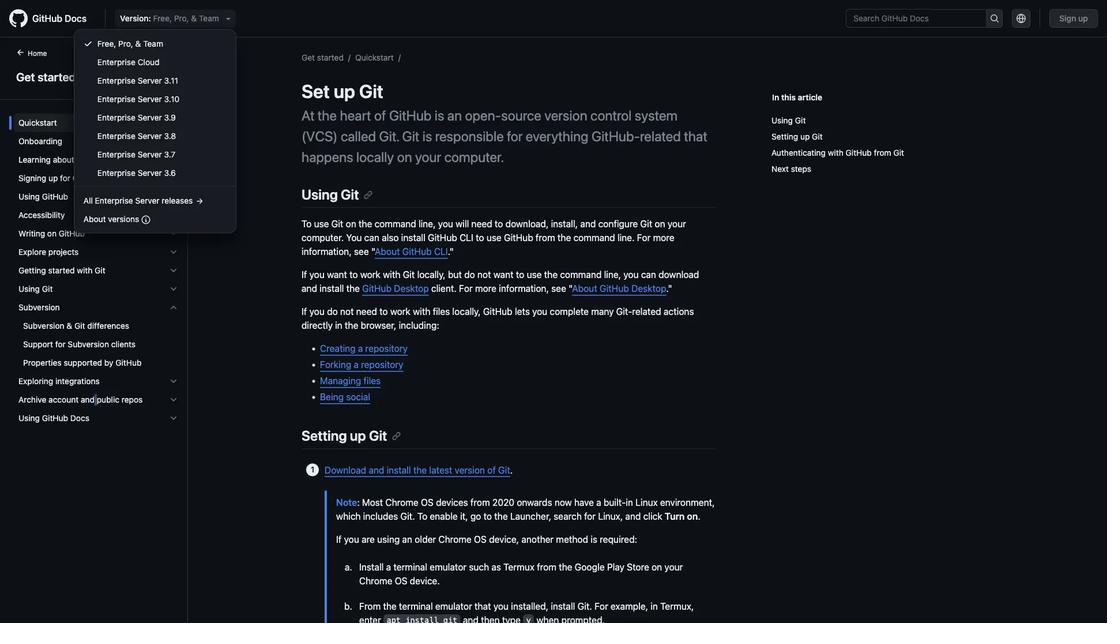 Task type: describe. For each thing, give the bounding box(es) containing it.
git inside subversion element
[[74, 321, 85, 331]]

1 vertical spatial command
[[574, 232, 616, 243]]

1 horizontal spatial setting
[[772, 132, 799, 141]]

using inside dropdown button
[[18, 413, 40, 423]]

2020
[[493, 497, 515, 508]]

0 vertical spatial quickstart
[[356, 53, 394, 62]]

from inside to use git on the command line, you will need to download, install, and configure git on your computer. you can also install github cli to use github from the command line. for more information, see "
[[536, 232, 556, 243]]

0 vertical spatial repository
[[366, 343, 408, 354]]

version:
[[120, 14, 151, 23]]

install,
[[551, 219, 578, 229]]

get for get started
[[16, 70, 35, 83]]

required:
[[600, 534, 638, 545]]

1 horizontal spatial team
[[199, 14, 219, 23]]

accessibility button
[[14, 206, 183, 224]]

an inside at the heart of github is an open-source version control system (vcs) called git. git is responsible for everything github-related that happens locally on your computer.
[[448, 107, 462, 123]]

install left 'latest'
[[387, 464, 411, 475]]

all enterprise server releases
[[84, 196, 193, 205]]

about for about github cli ."
[[375, 246, 400, 257]]

1 vertical spatial information,
[[499, 283, 549, 294]]

for inside to use git on the command line, you will need to download, install, and configure git on your computer. you can also install github cli to use github from the command line. for more information, see "
[[637, 232, 651, 243]]

with inside if you do not need to work with files locally, github lets you complete many git-related actions directly in the browser, including:
[[413, 306, 431, 317]]

in this article
[[773, 92, 823, 102]]

the left 'latest'
[[414, 464, 427, 475]]

0 horizontal spatial setting up git link
[[302, 428, 401, 444]]

github up github desktop link
[[403, 246, 432, 257]]

0 vertical spatial command
[[375, 219, 416, 229]]

enterprise for enterprise server 3.7
[[97, 149, 136, 159]]

3.7
[[164, 149, 175, 159]]

and inside dropdown button
[[81, 395, 95, 405]]

click
[[644, 511, 663, 522]]

0 horizontal spatial an
[[403, 534, 413, 545]]

using github docs
[[18, 413, 89, 423]]

method
[[557, 534, 589, 545]]

store
[[627, 561, 650, 572]]

support
[[23, 340, 53, 349]]

free, inside 'link'
[[97, 39, 116, 48]]

signing up for github button
[[14, 169, 183, 188]]

for inside at the heart of github is an open-source version control system (vcs) called git. git is responsible for everything github-related that happens locally on your computer.
[[507, 128, 523, 144]]

also
[[382, 232, 399, 243]]

command inside if you want to work with git locally, but do not want to use the command line, you can download and install the
[[561, 269, 602, 280]]

0 horizontal spatial use
[[314, 219, 329, 229]]

termux,
[[661, 601, 694, 612]]

all enterprise server releases link
[[79, 191, 231, 210]]

including:
[[399, 320, 440, 331]]

with inside if you want to work with git locally, but do not want to use the command line, you can download and install the
[[383, 269, 401, 280]]

home link
[[12, 48, 65, 59]]

about versions link
[[79, 210, 231, 228]]

next steps
[[772, 164, 812, 174]]

related inside at the heart of github is an open-source version control system (vcs) called git. git is responsible for everything github-related that happens locally on your computer.
[[641, 128, 681, 144]]

install inside to use git on the command line, you will need to download, install, and configure git on your computer. you can also install github cli to use github from the command line. for more information, see "
[[401, 232, 426, 243]]

set
[[302, 80, 330, 102]]

termux
[[504, 561, 535, 572]]

0 horizontal spatial cli
[[434, 246, 448, 257]]

explore
[[18, 247, 46, 257]]

called
[[341, 128, 376, 144]]

Search GitHub Docs search field
[[847, 10, 987, 27]]

exploring
[[18, 377, 53, 386]]

git inside if you want to work with git locally, but do not want to use the command line, you can download and install the
[[403, 269, 415, 280]]

directly
[[302, 320, 333, 331]]

onboarding
[[18, 136, 62, 146]]

server for 3.10
[[138, 94, 162, 104]]

enterprise up the about versions
[[95, 196, 133, 205]]

0 vertical spatial using git link
[[772, 113, 990, 129]]

files inside creating a repository forking a repository managing files being social
[[364, 375, 381, 386]]

server for 3.6
[[138, 168, 162, 177]]

0 vertical spatial pro,
[[174, 14, 189, 23]]

enterprise server 3.6
[[97, 168, 176, 177]]

os inside : most chrome os devices from 2020 onwards now have a built-in linux environment, which includes git. to enable it, go to the launcher, search for linux, and click
[[421, 497, 434, 508]]

everything
[[526, 128, 589, 144]]

to up github desktop client.  for more information, see " about github desktop ."
[[516, 269, 525, 280]]

github docs
[[32, 13, 87, 24]]

github inside subversion element
[[116, 358, 142, 368]]

the inside install a terminal emulator such as termux from the google play store on your chrome os device.
[[559, 561, 573, 572]]

using down the getting
[[18, 284, 40, 294]]

authenticating
[[772, 148, 826, 158]]

getting started with git button
[[14, 261, 183, 280]]

google
[[575, 561, 605, 572]]

enterprise for enterprise server 3.6
[[97, 168, 136, 177]]

play
[[608, 561, 625, 572]]

differences
[[87, 321, 129, 331]]

1 horizontal spatial "
[[569, 283, 573, 294]]

writing
[[18, 229, 45, 238]]

github up home
[[32, 13, 62, 24]]

to inside : most chrome os devices from 2020 onwards now have a built-in linux environment, which includes git. to enable it, go to the launcher, search for linux, and click
[[418, 511, 428, 522]]

public
[[97, 395, 119, 405]]

steps
[[792, 164, 812, 174]]

github inside dropdown button
[[42, 413, 68, 423]]

1 vertical spatial ."
[[667, 283, 673, 294]]

sc 9kayk9 0 image for explore projects
[[169, 248, 178, 257]]

related inside if you do not need to work with files locally, github lets you complete many git-related actions directly in the browser, including:
[[633, 306, 662, 317]]

1 horizontal spatial of
[[488, 464, 496, 475]]

configure
[[599, 219, 638, 229]]

2 horizontal spatial is
[[591, 534, 598, 545]]

up inside signing up for github dropdown button
[[48, 173, 58, 183]]

accessibility
[[18, 210, 65, 220]]

emulator for such
[[430, 561, 467, 572]]

if for if you do not need to work with files locally, github lets you complete many git-related actions directly in the browser, including:
[[302, 306, 307, 317]]

have
[[575, 497, 594, 508]]

this
[[782, 92, 796, 102]]

computer. inside at the heart of github is an open-source version control system (vcs) called git. git is responsible for everything github-related that happens locally on your computer.
[[445, 149, 504, 165]]

work inside if you want to work with git locally, but do not want to use the command line, you can download and install the
[[361, 269, 381, 280]]

0 horizontal spatial for
[[459, 283, 473, 294]]

to left download,
[[495, 219, 503, 229]]

github up browser,
[[363, 283, 392, 294]]

using github docs button
[[14, 409, 183, 428]]

1 horizontal spatial use
[[487, 232, 502, 243]]

up inside sign up link
[[1079, 14, 1089, 23]]

1 vertical spatial repository
[[361, 359, 404, 370]]

enterprise server 3.11 link
[[79, 71, 231, 90]]

to inside : most chrome os devices from 2020 onwards now have a built-in linux environment, which includes git. to enable it, go to the launcher, search for linux, and click
[[484, 511, 492, 522]]

team inside 'link'
[[143, 39, 163, 48]]

github up projects
[[59, 229, 85, 238]]

0 horizontal spatial ."
[[448, 246, 454, 257]]

line, inside if you want to work with git locally, but do not want to use the command line, you can download and install the
[[604, 269, 622, 280]]

download and install the latest version of git link
[[325, 464, 511, 475]]

up up heart at top left
[[334, 80, 355, 102]]

2 want from the left
[[494, 269, 514, 280]]

for inside : most chrome os devices from 2020 onwards now have a built-in linux environment, which includes git. to enable it, go to the launcher, search for linux, and click
[[585, 511, 596, 522]]

go
[[471, 511, 481, 522]]

using down the this
[[772, 116, 793, 125]]

the up you
[[359, 219, 372, 229]]

download
[[659, 269, 700, 280]]

a up managing files link
[[354, 359, 359, 370]]

happens
[[302, 149, 354, 165]]

download,
[[506, 219, 549, 229]]

using git element
[[9, 280, 188, 298]]

install inside from the terminal emulator that you installed, install git. for example, in termux, enter
[[551, 601, 576, 612]]

exploring integrations
[[18, 377, 100, 386]]

your inside to use git on the command line, you will need to download, install, and configure git on your computer. you can also install github cli to use github from the command line. for more information, see "
[[668, 219, 687, 229]]

the left github desktop link
[[347, 283, 360, 294]]

github inside 'link'
[[846, 148, 872, 158]]

learning about github
[[18, 155, 103, 164]]

forking a repository link
[[320, 359, 404, 370]]

server for 3.11
[[138, 76, 162, 85]]

enterprise server 3.8 link
[[79, 127, 231, 145]]

sc 9kayk9 0 image for using git
[[169, 284, 178, 294]]

pro, inside 'link'
[[118, 39, 133, 48]]

to inside if you do not need to work with files locally, github lets you complete many git-related actions directly in the browser, including:
[[380, 306, 388, 317]]

1 / from the left
[[349, 53, 351, 62]]

support for subversion clients
[[23, 340, 136, 349]]

git-
[[617, 306, 633, 317]]

using down signing
[[18, 192, 40, 201]]

install inside if you want to work with git locally, but do not want to use the command line, you can download and install the
[[320, 283, 344, 294]]

1 horizontal spatial using git
[[302, 186, 359, 203]]

to down you
[[350, 269, 358, 280]]

" inside to use git on the command line, you will need to download, install, and configure git on your computer. you can also install github cli to use github from the command line. for more information, see "
[[372, 246, 375, 257]]

in inside : most chrome os devices from 2020 onwards now have a built-in linux environment, which includes git. to enable it, go to the launcher, search for linux, and click
[[626, 497, 634, 508]]

enable
[[430, 511, 458, 522]]

0 vertical spatial using git
[[772, 116, 806, 125]]

linux
[[636, 497, 658, 508]]

2 horizontal spatial &
[[191, 14, 197, 23]]

your inside install a terminal emulator such as termux from the google play store on your chrome os device.
[[665, 561, 684, 572]]

& inside 'link'
[[135, 39, 141, 48]]

github inside at the heart of github is an open-source version control system (vcs) called git. git is responsible for everything github-related that happens locally on your computer.
[[389, 107, 432, 123]]

using github button
[[14, 188, 183, 206]]

using git inside dropdown button
[[18, 284, 53, 294]]

and inside : most chrome os devices from 2020 onwards now have a built-in linux environment, which includes git. to enable it, go to the launcher, search for linux, and click
[[626, 511, 641, 522]]

subversion & git differences
[[23, 321, 129, 331]]

cloud
[[138, 57, 160, 67]]

a inside : most chrome os devices from 2020 onwards now have a built-in linux environment, which includes git. to enable it, go to the launcher, search for linux, and click
[[597, 497, 602, 508]]

onboarding button
[[14, 132, 183, 151]]

note
[[336, 497, 357, 508]]

about versions
[[84, 214, 139, 224]]

1 vertical spatial is
[[423, 128, 432, 144]]

server for 3.8
[[138, 131, 162, 141]]

repos
[[122, 395, 143, 405]]

turn on .
[[665, 511, 701, 522]]

supported
[[64, 358, 102, 368]]

git inside at the heart of github is an open-source version control system (vcs) called git. git is responsible for everything github-related that happens locally on your computer.
[[402, 128, 420, 144]]

search image
[[991, 14, 1000, 23]]

turn
[[665, 511, 685, 522]]

being social link
[[320, 392, 371, 403]]

properties
[[23, 358, 62, 368]]

older
[[415, 534, 436, 545]]

browser,
[[361, 320, 397, 331]]

server for 3.7
[[138, 149, 162, 159]]

server up about versions link
[[135, 196, 160, 205]]

1 horizontal spatial get started link
[[302, 53, 344, 62]]

from inside 'link'
[[875, 148, 892, 158]]

for inside support for subversion clients "link"
[[55, 340, 66, 349]]

on up you
[[346, 219, 357, 229]]

github up git-
[[600, 283, 629, 294]]

github down the will
[[428, 232, 458, 243]]

0 vertical spatial setting up git link
[[772, 129, 990, 145]]

need inside if you do not need to work with files locally, github lets you complete many git-related actions directly in the browser, including:
[[356, 306, 377, 317]]

for inside from the terminal emulator that you installed, install git. for example, in termux, enter
[[595, 601, 609, 612]]

version: free, pro, & team
[[120, 14, 219, 23]]

at
[[302, 107, 315, 123]]

authenticating with github from git link
[[772, 145, 990, 161]]

a up forking a repository link
[[358, 343, 363, 354]]

1 vertical spatial .
[[698, 511, 701, 522]]

in inside if you do not need to work with files locally, github lets you complete many git-related actions directly in the browser, including:
[[335, 320, 343, 331]]

github docs link
[[9, 9, 96, 28]]

2 desktop from the left
[[632, 283, 667, 294]]

2 vertical spatial about
[[573, 283, 598, 294]]

on inside dropdown button
[[47, 229, 57, 238]]

to inside to use git on the command line, you will need to download, install, and configure git on your computer. you can also install github cli to use github from the command line. for more information, see "
[[302, 219, 312, 229]]

enterprise for enterprise server 3.10
[[97, 94, 136, 104]]

1 desktop from the left
[[394, 283, 429, 294]]

on down environment,
[[688, 511, 698, 522]]

if for if you want to work with git locally, but do not want to use the command line, you can download and install the
[[302, 269, 307, 280]]

0 horizontal spatial get started link
[[14, 68, 174, 85]]

triangle down image
[[224, 14, 233, 23]]

github down download,
[[504, 232, 534, 243]]

emulator for that
[[436, 601, 473, 612]]

and right download
[[369, 464, 385, 475]]

example,
[[611, 601, 649, 612]]

github down the learning about github 'dropdown button'
[[73, 173, 99, 183]]

download
[[325, 464, 367, 475]]

menu containing free, pro, & team
[[74, 30, 236, 233]]

check image
[[84, 39, 93, 48]]

subversion element containing subversion & git differences
[[9, 317, 188, 372]]

properties supported by github
[[23, 358, 142, 368]]

sc 9kayk9 0 image for docs
[[169, 414, 178, 423]]

terminal for the
[[399, 601, 433, 612]]

locally
[[357, 149, 394, 165]]

quickstart element
[[9, 114, 188, 132]]

the down install,
[[558, 232, 572, 243]]

for inside signing up for github dropdown button
[[60, 173, 70, 183]]

1 want from the left
[[327, 269, 347, 280]]

of inside at the heart of github is an open-source version control system (vcs) called git. git is responsible for everything github-related that happens locally on your computer.
[[374, 107, 386, 123]]

terminal for a
[[394, 561, 428, 572]]

not inside if you want to work with git locally, but do not want to use the command line, you can download and install the
[[478, 269, 491, 280]]

by
[[104, 358, 113, 368]]

if you are using an older chrome os device, another method is required:
[[336, 534, 638, 545]]

3.10
[[164, 94, 180, 104]]

docs inside dropdown button
[[70, 413, 89, 423]]

get started / quickstart /
[[302, 53, 401, 62]]

if for if you are using an older chrome os device, another method is required:
[[336, 534, 342, 545]]

0 vertical spatial setting up git
[[772, 132, 823, 141]]

about github cli ."
[[375, 246, 454, 257]]



Task type: vqa. For each thing, say whether or not it's contained in the screenshot.
second Content Removal Policies element
no



Task type: locate. For each thing, give the bounding box(es) containing it.
0 horizontal spatial do
[[327, 306, 338, 317]]

and up directly
[[302, 283, 317, 294]]

computer. inside to use git on the command line, you will need to download, install, and configure git on your computer. you can also install github cli to use github from the command line. for more information, see "
[[302, 232, 344, 243]]

github up the locally
[[389, 107, 432, 123]]

using git down the this
[[772, 116, 806, 125]]

you inside to use git on the command line, you will need to download, install, and configure git on your computer. you can also install github cli to use github from the command line. for more information, see "
[[438, 219, 454, 229]]

cli inside to use git on the command line, you will need to download, install, and configure git on your computer. you can also install github cli to use github from the command line. for more information, see "
[[460, 232, 474, 243]]

0 vertical spatial sc 9kayk9 0 image
[[169, 229, 178, 238]]

need right the will
[[472, 219, 493, 229]]

in this article element
[[773, 91, 994, 103]]

enterprise server 3.9
[[97, 113, 176, 122]]

use inside if you want to work with git locally, but do not want to use the command line, you can download and install the
[[527, 269, 542, 280]]

0 vertical spatial related
[[641, 128, 681, 144]]

. up 2020
[[511, 464, 513, 475]]

1 vertical spatial subversion
[[23, 321, 64, 331]]

on right configure
[[655, 219, 666, 229]]

sc 9kayk9 0 image for getting started with git
[[169, 266, 178, 275]]

2 / from the left
[[399, 53, 401, 62]]

3 sc 9kayk9 0 image from the top
[[169, 284, 178, 294]]

started up 'set up git'
[[317, 53, 344, 62]]

and down linux
[[626, 511, 641, 522]]

1 horizontal spatial about
[[375, 246, 400, 257]]

4 sc 9kayk9 0 image from the top
[[169, 303, 178, 312]]

get started link down check image
[[14, 68, 174, 85]]

from up next steps link
[[875, 148, 892, 158]]

2 vertical spatial for
[[595, 601, 609, 612]]

1 horizontal spatial &
[[135, 39, 141, 48]]

0 vertical spatial get started link
[[302, 53, 344, 62]]

sc 9kayk9 0 image inside the using github docs dropdown button
[[169, 414, 178, 423]]

with right authenticating
[[829, 148, 844, 158]]

3 sc 9kayk9 0 image from the top
[[169, 414, 178, 423]]

enterprise for enterprise server 3.11
[[97, 76, 136, 85]]

0 horizontal spatial git.
[[379, 128, 399, 144]]

started down projects
[[48, 266, 75, 275]]

for down the but
[[459, 283, 473, 294]]

enterprise down enterprise server 3.7
[[97, 168, 136, 177]]

to use git on the command line, you will need to download, install, and configure git on your computer. you can also install github cli to use github from the command line. for more information, see "
[[302, 219, 687, 257]]

repository down creating a repository link
[[361, 359, 404, 370]]

setting up git up download
[[302, 428, 387, 444]]

from inside : most chrome os devices from 2020 onwards now have a built-in linux environment, which includes git. to enable it, go to the launcher, search for linux, and click
[[471, 497, 490, 508]]

subversion element
[[9, 298, 188, 372], [9, 317, 188, 372]]

in left termux,
[[651, 601, 658, 612]]

0 vertical spatial started
[[317, 53, 344, 62]]

if you want to work with git locally, but do not want to use the command line, you can download and install the
[[302, 269, 700, 294]]

2 vertical spatial if
[[336, 534, 342, 545]]

want down you
[[327, 269, 347, 280]]

enterprise server 3.10
[[97, 94, 180, 104]]

terminal up the device. at bottom left
[[394, 561, 428, 572]]

github desktop link
[[363, 283, 429, 294]]

sc 9kayk9 0 image for archive account and public repos
[[169, 395, 178, 405]]

the
[[318, 107, 337, 123], [359, 219, 372, 229], [558, 232, 572, 243], [545, 269, 558, 280], [347, 283, 360, 294], [345, 320, 359, 331], [414, 464, 427, 475], [495, 511, 508, 522], [559, 561, 573, 572], [383, 601, 397, 612]]

0 vertical spatial os
[[421, 497, 434, 508]]

want up github desktop client.  for more information, see " about github desktop ."
[[494, 269, 514, 280]]

article
[[798, 92, 823, 102]]

about for about versions
[[84, 214, 106, 224]]

free,
[[153, 14, 172, 23], [97, 39, 116, 48]]

terminal inside install a terminal emulator such as termux from the google play store on your chrome os device.
[[394, 561, 428, 572]]

to up if you want to work with git locally, but do not want to use the command line, you can download and install the
[[476, 232, 485, 243]]

chrome inside : most chrome os devices from 2020 onwards now have a built-in linux environment, which includes git. to enable it, go to the launcher, search for linux, and click
[[386, 497, 419, 508]]

using down archive on the bottom left of page
[[18, 413, 40, 423]]

with inside 'dropdown button'
[[77, 266, 93, 275]]

0 horizontal spatial quickstart
[[18, 118, 57, 128]]

the inside if you do not need to work with files locally, github lets you complete many git-related actions directly in the browser, including:
[[345, 320, 359, 331]]

server down enterprise server 3.9 link
[[138, 131, 162, 141]]

actions
[[664, 306, 695, 317]]

enterprise up enterprise server 3.7
[[97, 131, 136, 141]]

quickstart up onboarding
[[18, 118, 57, 128]]

creating
[[320, 343, 356, 354]]

setting up git link up next steps link
[[772, 129, 990, 145]]

information, inside to use git on the command line, you will need to download, install, and configure git on your computer. you can also install github cli to use github from the command line. for more information, see "
[[302, 246, 352, 257]]

is
[[435, 107, 445, 123], [423, 128, 432, 144], [591, 534, 598, 545]]

1 vertical spatial version
[[455, 464, 485, 475]]

github inside if you do not need to work with files locally, github lets you complete many git-related actions directly in the browser, including:
[[483, 306, 513, 317]]

select language: current language is english image
[[1017, 14, 1027, 23]]

1 vertical spatial terminal
[[399, 601, 433, 612]]

terminal
[[394, 561, 428, 572], [399, 601, 433, 612]]

quickstart button
[[14, 114, 183, 132]]

1 horizontal spatial setting up git link
[[772, 129, 990, 145]]

if you do not need to work with files locally, github lets you complete many git-related actions directly in the browser, including:
[[302, 306, 695, 331]]

work inside if you do not need to work with files locally, github lets you complete many git-related actions directly in the browser, including:
[[391, 306, 411, 317]]

to
[[302, 219, 312, 229], [418, 511, 428, 522]]

1 vertical spatial using git
[[302, 186, 359, 203]]

1 vertical spatial about
[[375, 246, 400, 257]]

clients
[[111, 340, 136, 349]]

install a terminal emulator such as termux from the google play store on your chrome os device.
[[360, 561, 684, 586]]

enterprise for enterprise server 3.8
[[97, 131, 136, 141]]

1 vertical spatial chrome
[[439, 534, 472, 545]]

see inside to use git on the command line, you will need to download, install, and configure git on your computer. you can also install github cli to use github from the command line. for more information, see "
[[354, 246, 369, 257]]

.
[[511, 464, 513, 475], [698, 511, 701, 522]]

for
[[637, 232, 651, 243], [459, 283, 473, 294], [595, 601, 609, 612]]

with down explore projects dropdown button in the top of the page
[[77, 266, 93, 275]]

using git button
[[14, 280, 183, 298]]

the up github desktop client.  for more information, see " about github desktop ."
[[545, 269, 558, 280]]

if inside if you do not need to work with files locally, github lets you complete many git-related actions directly in the browser, including:
[[302, 306, 307, 317]]

want
[[327, 269, 347, 280], [494, 269, 514, 280]]

get started element
[[0, 47, 188, 622]]

0 horizontal spatial using git
[[18, 284, 53, 294]]

2 vertical spatial using git
[[18, 284, 53, 294]]

quickstart inside dropdown button
[[18, 118, 57, 128]]

github left lets
[[483, 306, 513, 317]]

the right at on the left
[[318, 107, 337, 123]]

0 horizontal spatial &
[[67, 321, 72, 331]]

0 vertical spatial an
[[448, 107, 462, 123]]

in inside from the terminal emulator that you installed, install git. for example, in termux, enter
[[651, 601, 658, 612]]

account
[[49, 395, 79, 405]]

docs down archive account and public repos
[[70, 413, 89, 423]]

git. right includes
[[401, 511, 415, 522]]

1 horizontal spatial to
[[418, 511, 428, 522]]

free, up the free, pro, & team 'link'
[[153, 14, 172, 23]]

can right you
[[365, 232, 380, 243]]

enterprise server 3.11
[[97, 76, 178, 85]]

pro,
[[174, 14, 189, 23], [118, 39, 133, 48]]

0 horizontal spatial in
[[335, 320, 343, 331]]

0 vertical spatial use
[[314, 219, 329, 229]]

that inside from the terminal emulator that you installed, install git. for example, in termux, enter
[[475, 601, 491, 612]]

1 vertical spatial files
[[364, 375, 381, 386]]

0 vertical spatial do
[[465, 269, 475, 280]]

open-
[[465, 107, 502, 123]]

server for 3.9
[[138, 113, 162, 122]]

git. down google
[[578, 601, 593, 612]]

is left 'responsible'
[[423, 128, 432, 144]]

0 vertical spatial information,
[[302, 246, 352, 257]]

1 horizontal spatial free,
[[153, 14, 172, 23]]

2 horizontal spatial for
[[637, 232, 651, 243]]

github-
[[592, 128, 641, 144]]

more inside to use git on the command line, you will need to download, install, and configure git on your computer. you can also install github cli to use github from the command line. for more information, see "
[[654, 232, 675, 243]]

using git down the getting
[[18, 284, 53, 294]]

about inside menu
[[84, 214, 106, 224]]

subversion element containing subversion
[[9, 298, 188, 372]]

2 horizontal spatial git.
[[578, 601, 593, 612]]

started for get started
[[38, 70, 76, 83]]

you inside from the terminal emulator that you installed, install git. for example, in termux, enter
[[494, 601, 509, 612]]

about
[[84, 214, 106, 224], [375, 246, 400, 257], [573, 283, 598, 294]]

3.9
[[164, 113, 176, 122]]

0 horizontal spatial setting
[[302, 428, 347, 444]]

2 sc 9kayk9 0 image from the top
[[169, 377, 178, 386]]

devices
[[436, 497, 468, 508]]

menu
[[74, 30, 236, 233]]

sc 9kayk9 0 image inside subversion dropdown button
[[169, 303, 178, 312]]

sc 9kayk9 0 image inside using git dropdown button
[[169, 284, 178, 294]]

& up enterprise cloud
[[135, 39, 141, 48]]

github down signing up for github
[[42, 192, 68, 201]]

with
[[829, 148, 844, 158], [77, 266, 93, 275], [383, 269, 401, 280], [413, 306, 431, 317]]

0 horizontal spatial of
[[374, 107, 386, 123]]

sc 9kayk9 0 image inside 'archive account and public repos' dropdown button
[[169, 395, 178, 405]]

0 vertical spatial free,
[[153, 14, 172, 23]]

enterprise up enterprise server 3.8
[[97, 113, 136, 122]]

github up next steps link
[[846, 148, 872, 158]]

1 horizontal spatial an
[[448, 107, 462, 123]]

1 horizontal spatial ."
[[667, 283, 673, 294]]

:
[[357, 497, 360, 508]]

using github
[[18, 192, 68, 201]]

chrome inside install a terminal emulator such as termux from the google play store on your chrome os device.
[[360, 575, 393, 586]]

None search field
[[847, 9, 1004, 28]]

1 horizontal spatial need
[[472, 219, 493, 229]]

but
[[448, 269, 462, 280]]

your inside at the heart of github is an open-source version control system (vcs) called git. git is responsible for everything github-related that happens locally on your computer.
[[415, 149, 442, 165]]

git. inside at the heart of github is an open-source version control system (vcs) called git. git is responsible for everything github-related that happens locally on your computer.
[[379, 128, 399, 144]]

related left actions
[[633, 306, 662, 317]]

3.6
[[164, 168, 176, 177]]

1 vertical spatial emulator
[[436, 601, 473, 612]]

launcher,
[[511, 511, 552, 522]]

about github desktop link
[[573, 283, 667, 294]]

about up writing on github dropdown button
[[84, 214, 106, 224]]

1 horizontal spatial locally,
[[453, 306, 481, 317]]

server down enterprise server 3.11 link
[[138, 94, 162, 104]]

line, inside to use git on the command line, you will need to download, install, and configure git on your computer. you can also install github cli to use github from the command line. for more information, see "
[[419, 219, 436, 229]]

related
[[641, 128, 681, 144], [633, 306, 662, 317]]

install
[[360, 561, 384, 572]]

computer.
[[445, 149, 504, 165], [302, 232, 344, 243]]

1 horizontal spatial files
[[433, 306, 450, 317]]

explore projects button
[[14, 243, 183, 261]]

from inside install a terminal emulator such as termux from the google play store on your chrome os device.
[[537, 561, 557, 572]]

& up support for subversion clients
[[67, 321, 72, 331]]

from up go
[[471, 497, 490, 508]]

0 horizontal spatial not
[[340, 306, 354, 317]]

& inside subversion element
[[67, 321, 72, 331]]

use
[[314, 219, 329, 229], [487, 232, 502, 243], [527, 269, 542, 280]]

sign up
[[1060, 14, 1089, 23]]

sc 9kayk9 0 image for github
[[169, 229, 178, 238]]

1 horizontal spatial in
[[626, 497, 634, 508]]

from the terminal emulator that you installed, install git. for example, in termux, enter
[[360, 601, 694, 623]]

locally, inside if you do not need to work with files locally, github lets you complete many git-related actions directly in the browser, including:
[[453, 306, 481, 317]]

team
[[199, 14, 219, 23], [143, 39, 163, 48]]

in right directly
[[335, 320, 343, 331]]

0 horizontal spatial need
[[356, 306, 377, 317]]

work up including:
[[391, 306, 411, 317]]

1 horizontal spatial .
[[698, 511, 701, 522]]

emulator inside from the terminal emulator that you installed, install git. for example, in termux, enter
[[436, 601, 473, 612]]

sc 9kayk9 0 image for subversion
[[169, 303, 178, 312]]

can inside if you want to work with git locally, but do not want to use the command line, you can download and install the
[[642, 269, 657, 280]]

github down account
[[42, 413, 68, 423]]

need inside to use git on the command line, you will need to download, install, and configure git on your computer. you can also install github cli to use github from the command line. for more information, see "
[[472, 219, 493, 229]]

and inside if you want to work with git locally, but do not want to use the command line, you can download and install the
[[302, 283, 317, 294]]

1 horizontal spatial version
[[545, 107, 588, 123]]

5 sc 9kayk9 0 image from the top
[[169, 395, 178, 405]]

device,
[[489, 534, 519, 545]]

do up directly
[[327, 306, 338, 317]]

setting up git link
[[772, 129, 990, 145], [302, 428, 401, 444]]

version
[[545, 107, 588, 123], [455, 464, 485, 475]]

0 vertical spatial files
[[433, 306, 450, 317]]

1 subversion element from the top
[[9, 298, 188, 372]]

command down configure
[[574, 232, 616, 243]]

version right 'latest'
[[455, 464, 485, 475]]

subversion button
[[14, 298, 183, 317]]

up up download
[[350, 428, 366, 444]]

2 vertical spatial sc 9kayk9 0 image
[[169, 414, 178, 423]]

0 vertical spatial cli
[[460, 232, 474, 243]]

0 horizontal spatial work
[[361, 269, 381, 280]]

device.
[[410, 575, 440, 586]]

1 vertical spatial "
[[569, 283, 573, 294]]

the inside at the heart of github is an open-source version control system (vcs) called git. git is responsible for everything github-related that happens locally on your computer.
[[318, 107, 337, 123]]

0 vertical spatial .
[[511, 464, 513, 475]]

more up if you do not need to work with files locally, github lets you complete many git-related actions directly in the browser, including:
[[475, 283, 497, 294]]

0 horizontal spatial about
[[84, 214, 106, 224]]

1 vertical spatial quickstart
[[18, 118, 57, 128]]

git. inside : most chrome os devices from 2020 onwards now have a built-in linux environment, which includes git. to enable it, go to the launcher, search for linux, and click
[[401, 511, 415, 522]]

0 horizontal spatial setting up git
[[302, 428, 387, 444]]

1 vertical spatial can
[[642, 269, 657, 280]]

for
[[507, 128, 523, 144], [60, 173, 70, 183], [55, 340, 66, 349], [585, 511, 596, 522]]

that inside at the heart of github is an open-source version control system (vcs) called git. git is responsible for everything github-related that happens locally on your computer.
[[685, 128, 708, 144]]

subversion
[[18, 303, 60, 312], [23, 321, 64, 331], [68, 340, 109, 349]]

sc 9kayk9 0 image
[[169, 229, 178, 238], [169, 377, 178, 386], [169, 414, 178, 423]]

1 vertical spatial free,
[[97, 39, 116, 48]]

0 vertical spatial team
[[199, 14, 219, 23]]

subversion for subversion & git differences
[[23, 321, 64, 331]]

built-
[[604, 497, 626, 508]]

about up complete
[[573, 283, 598, 294]]

social
[[346, 392, 371, 403]]

2 sc 9kayk9 0 image from the top
[[169, 266, 178, 275]]

2 horizontal spatial using git
[[772, 116, 806, 125]]

on inside install a terminal emulator such as termux from the google play store on your chrome os device.
[[652, 561, 663, 572]]

need
[[472, 219, 493, 229], [356, 306, 377, 317]]

files down the client.
[[433, 306, 450, 317]]

0 vertical spatial can
[[365, 232, 380, 243]]

locally, inside if you want to work with git locally, but do not want to use the command line, you can download and install the
[[418, 269, 446, 280]]

managing
[[320, 375, 361, 386]]

the right from
[[383, 601, 397, 612]]

computer. left you
[[302, 232, 344, 243]]

version inside at the heart of github is an open-source version control system (vcs) called git. git is responsible for everything github-related that happens locally on your computer.
[[545, 107, 588, 123]]

not inside if you do not need to work with files locally, github lets you complete many git-related actions directly in the browser, including:
[[340, 306, 354, 317]]

do
[[465, 269, 475, 280], [327, 306, 338, 317]]

terminal inside from the terminal emulator that you installed, install git. for example, in termux, enter
[[399, 601, 433, 612]]

get down home
[[16, 70, 35, 83]]

0 vertical spatial chrome
[[386, 497, 419, 508]]

creating a repository link
[[320, 343, 408, 354]]

subversion for subversion
[[18, 303, 60, 312]]

1 sc 9kayk9 0 image from the top
[[169, 248, 178, 257]]

os down go
[[474, 534, 487, 545]]

server down enterprise server 3.7 "link"
[[138, 168, 162, 177]]

using git down happens
[[302, 186, 359, 203]]

sc 9kayk9 0 image
[[169, 248, 178, 257], [169, 266, 178, 275], [169, 284, 178, 294], [169, 303, 178, 312], [169, 395, 178, 405]]

."
[[448, 246, 454, 257], [667, 283, 673, 294]]

using git link down in this article element
[[772, 113, 990, 129]]

the inside from the terminal emulator that you installed, install git. for example, in termux, enter
[[383, 601, 397, 612]]

" up complete
[[569, 283, 573, 294]]

quickstart link
[[356, 53, 394, 62]]

command
[[375, 219, 416, 229], [574, 232, 616, 243], [561, 269, 602, 280]]

1 horizontal spatial work
[[391, 306, 411, 317]]

command up complete
[[561, 269, 602, 280]]

1 horizontal spatial is
[[435, 107, 445, 123]]

repository
[[366, 343, 408, 354], [361, 359, 404, 370]]

." down download
[[667, 283, 673, 294]]

1 vertical spatial your
[[668, 219, 687, 229]]

0 horizontal spatial desktop
[[394, 283, 429, 294]]

install right installed,
[[551, 601, 576, 612]]

signing
[[18, 173, 46, 183]]

installed,
[[511, 601, 549, 612]]

responsible
[[436, 128, 504, 144]]

git inside 'dropdown button'
[[95, 266, 105, 275]]

0 vertical spatial in
[[335, 320, 343, 331]]

0 horizontal spatial that
[[475, 601, 491, 612]]

computer. down 'responsible'
[[445, 149, 504, 165]]

related down system in the right top of the page
[[641, 128, 681, 144]]

free, pro, & team
[[97, 39, 163, 48]]

command up also
[[375, 219, 416, 229]]

emulator inside install a terminal emulator such as termux from the google play store on your chrome os device.
[[430, 561, 467, 572]]

0 vertical spatial about
[[84, 214, 106, 224]]

started inside 'dropdown button'
[[48, 266, 75, 275]]

github down onboarding dropdown button on the top left of page
[[77, 155, 103, 164]]

versions
[[108, 214, 139, 224]]

being
[[320, 392, 344, 403]]

using down happens
[[302, 186, 338, 203]]

1 vertical spatial os
[[474, 534, 487, 545]]

writing on github button
[[14, 224, 183, 243]]

not
[[478, 269, 491, 280], [340, 306, 354, 317]]

from right termux
[[537, 561, 557, 572]]

subversion inside dropdown button
[[18, 303, 60, 312]]

os left the device. at bottom left
[[395, 575, 408, 586]]

0 vertical spatial that
[[685, 128, 708, 144]]

all
[[84, 196, 93, 205]]

now
[[555, 497, 572, 508]]

setting up git link up download
[[302, 428, 401, 444]]

using git link down happens
[[302, 186, 373, 203]]

3.8
[[164, 131, 176, 141]]

1 horizontal spatial not
[[478, 269, 491, 280]]

up right sign
[[1079, 14, 1089, 23]]

your up download
[[668, 219, 687, 229]]

pro, up enterprise cloud
[[118, 39, 133, 48]]

source
[[502, 107, 542, 123]]

0 vertical spatial setting
[[772, 132, 799, 141]]

server
[[138, 76, 162, 85], [138, 94, 162, 104], [138, 113, 162, 122], [138, 131, 162, 141], [138, 149, 162, 159], [138, 168, 162, 177], [135, 196, 160, 205]]

1 vertical spatial see
[[552, 283, 567, 294]]

enterprise server 3.7 link
[[79, 145, 231, 164]]

do inside if you do not need to work with files locally, github lets you complete many git-related actions directly in the browser, including:
[[327, 306, 338, 317]]

1 vertical spatial pro,
[[118, 39, 133, 48]]

repository down browser,
[[366, 343, 408, 354]]

a inside install a terminal emulator such as termux from the google play store on your chrome os device.
[[386, 561, 391, 572]]

started for getting started with git
[[48, 266, 75, 275]]

/ left 'quickstart' link
[[349, 53, 351, 62]]

2 subversion element from the top
[[9, 317, 188, 372]]

started for get started / quickstart /
[[317, 53, 344, 62]]

that
[[685, 128, 708, 144], [475, 601, 491, 612]]

0 vertical spatial for
[[637, 232, 651, 243]]

most
[[362, 497, 383, 508]]

github inside 'dropdown button'
[[77, 155, 103, 164]]

emulator
[[430, 561, 467, 572], [436, 601, 473, 612]]

git. inside from the terminal emulator that you installed, install git. for example, in termux, enter
[[578, 601, 593, 612]]

0 vertical spatial is
[[435, 107, 445, 123]]

1 vertical spatial setting up git
[[302, 428, 387, 444]]

1 vertical spatial for
[[459, 283, 473, 294]]

information, up lets
[[499, 283, 549, 294]]

2 vertical spatial chrome
[[360, 575, 393, 586]]

quickstart
[[356, 53, 394, 62], [18, 118, 57, 128]]

os inside install a terminal emulator such as termux from the google play store on your chrome os device.
[[395, 575, 408, 586]]

up inside setting up git link
[[801, 132, 810, 141]]

1 horizontal spatial for
[[595, 601, 609, 612]]

get for get started / quickstart /
[[302, 53, 315, 62]]

1 vertical spatial using git link
[[302, 186, 373, 203]]

files inside if you do not need to work with files locally, github lets you complete many git-related actions directly in the browser, including:
[[433, 306, 450, 317]]

0 vertical spatial docs
[[65, 13, 87, 24]]

on inside at the heart of github is an open-source version control system (vcs) called git. git is responsible for everything github-related that happens locally on your computer.
[[397, 149, 412, 165]]

os up 'enable'
[[421, 497, 434, 508]]

getting
[[18, 266, 46, 275]]

1 vertical spatial &
[[135, 39, 141, 48]]

1 vertical spatial that
[[475, 601, 491, 612]]

." up the but
[[448, 246, 454, 257]]

and inside to use git on the command line, you will need to download, install, and configure git on your computer. you can also install github cli to use github from the command line. for more information, see "
[[581, 219, 596, 229]]

if inside if you want to work with git locally, but do not want to use the command line, you can download and install the
[[302, 269, 307, 280]]

0 vertical spatial terminal
[[394, 561, 428, 572]]

1 sc 9kayk9 0 image from the top
[[169, 229, 178, 238]]

exploring integrations button
[[14, 372, 183, 391]]

get up set in the left top of the page
[[302, 53, 315, 62]]

do inside if you want to work with git locally, but do not want to use the command line, you can download and install the
[[465, 269, 475, 280]]

enterprise cloud link
[[79, 53, 231, 71]]

writing on github
[[18, 229, 85, 238]]

subversion inside "link"
[[68, 340, 109, 349]]

the down 2020
[[495, 511, 508, 522]]

0 vertical spatial not
[[478, 269, 491, 280]]

1 vertical spatial more
[[475, 283, 497, 294]]

0 vertical spatial see
[[354, 246, 369, 257]]

enterprise for enterprise cloud
[[97, 57, 136, 67]]

for right support
[[55, 340, 66, 349]]

sc 9kayk9 0 image inside exploring integrations 'dropdown button'
[[169, 377, 178, 386]]

git inside 'link'
[[894, 148, 905, 158]]

1 vertical spatial get
[[16, 70, 35, 83]]

1 horizontal spatial pro,
[[174, 14, 189, 23]]

enterprise for enterprise server 3.9
[[97, 113, 136, 122]]

1 horizontal spatial information,
[[499, 283, 549, 294]]

is right method
[[591, 534, 598, 545]]

2 vertical spatial your
[[665, 561, 684, 572]]

up up authenticating
[[801, 132, 810, 141]]

archive
[[18, 395, 46, 405]]

can inside to use git on the command line, you will need to download, install, and configure git on your computer. you can also install github cli to use github from the command line. for more information, see "
[[365, 232, 380, 243]]

1 horizontal spatial more
[[654, 232, 675, 243]]

with inside 'link'
[[829, 148, 844, 158]]

0 horizontal spatial is
[[423, 128, 432, 144]]

the inside : most chrome os devices from 2020 onwards now have a built-in linux environment, which includes git. to enable it, go to the launcher, search for linux, and click
[[495, 511, 508, 522]]



